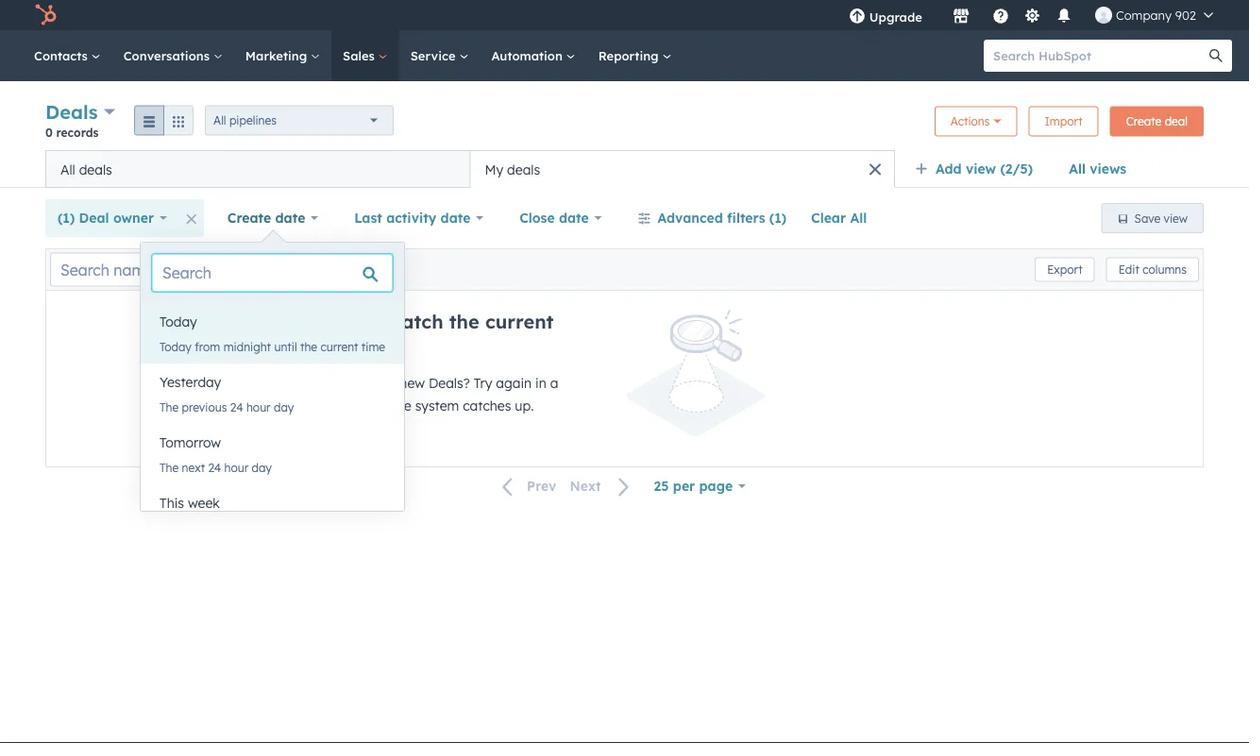Task type: locate. For each thing, give the bounding box(es) containing it.
advanced filters (1) button
[[626, 199, 799, 237]]

0 vertical spatial day
[[274, 400, 294, 414]]

sales link
[[332, 30, 399, 81]]

hour right next
[[224, 460, 249, 475]]

1 vertical spatial 24
[[208, 460, 221, 475]]

time
[[362, 340, 385, 354]]

view right save
[[1164, 211, 1188, 225]]

reporting
[[599, 48, 662, 63]]

tomorrow the next 24 hour day
[[160, 434, 272, 475]]

0 vertical spatial current
[[485, 310, 554, 333]]

deals right my
[[507, 161, 540, 178]]

all deals
[[60, 161, 112, 178]]

next button
[[563, 474, 642, 499]]

actions button
[[935, 106, 1018, 136]]

all left views
[[1069, 161, 1086, 177]]

0 horizontal spatial day
[[252, 460, 272, 475]]

the left next
[[160, 460, 179, 475]]

the right until
[[300, 340, 317, 354]]

all right clear
[[850, 210, 867, 226]]

create inside dropdown button
[[227, 210, 271, 226]]

all inside button
[[60, 161, 75, 178]]

deals inside button
[[79, 161, 112, 178]]

no
[[293, 310, 320, 333]]

0 vertical spatial today
[[160, 314, 197, 330]]

today up from
[[160, 314, 197, 330]]

1 vertical spatial day
[[252, 460, 272, 475]]

25 per page
[[654, 478, 733, 494]]

day inside yesterday the previous 24 hour day
[[274, 400, 294, 414]]

the for tomorrow
[[160, 460, 179, 475]]

create for create date
[[227, 210, 271, 226]]

deals
[[79, 161, 112, 178], [507, 161, 540, 178]]

today
[[160, 314, 197, 330], [160, 340, 192, 354]]

all down 0 records
[[60, 161, 75, 178]]

the down yesterday
[[160, 400, 179, 414]]

menu
[[836, 0, 1227, 30]]

the inside yesterday the previous 24 hour day
[[160, 400, 179, 414]]

all left pipelines on the top left of the page
[[214, 113, 226, 128]]

match
[[384, 310, 444, 333]]

again
[[496, 375, 532, 391]]

deals inside popup button
[[45, 100, 98, 124]]

1 (1) from the left
[[58, 210, 75, 226]]

hour inside tomorrow the next 24 hour day
[[224, 460, 249, 475]]

the inside the "expecting to see new deals? try again in a few seconds as the system catches up."
[[392, 398, 412, 414]]

today button
[[141, 303, 404, 341]]

deals for my deals
[[507, 161, 540, 178]]

deals up 0 records
[[45, 100, 98, 124]]

create
[[1126, 114, 1162, 128], [227, 210, 271, 226]]

deals for all deals
[[79, 161, 112, 178]]

1 vertical spatial the
[[300, 340, 317, 354]]

1 horizontal spatial current
[[485, 310, 554, 333]]

(2/5)
[[1001, 161, 1033, 177]]

expecting to see new deals? try again in a few seconds as the system catches up.
[[293, 375, 559, 414]]

all inside button
[[850, 210, 867, 226]]

day
[[274, 400, 294, 414], [252, 460, 272, 475]]

0 vertical spatial deals
[[45, 100, 98, 124]]

1 deals from the left
[[79, 161, 112, 178]]

date inside close date popup button
[[559, 210, 589, 226]]

add view (2/5)
[[936, 161, 1033, 177]]

deals up time
[[326, 310, 378, 333]]

2 date from the left
[[441, 210, 471, 226]]

2 horizontal spatial the
[[449, 310, 480, 333]]

list box
[[141, 303, 404, 545]]

24 for yesterday
[[230, 400, 243, 414]]

0 vertical spatial hour
[[246, 400, 271, 414]]

24 inside yesterday the previous 24 hour day
[[230, 400, 243, 414]]

date inside create date dropdown button
[[275, 210, 305, 226]]

search image
[[1210, 49, 1223, 62]]

(1) right 'filters'
[[770, 210, 787, 226]]

up.
[[515, 398, 534, 414]]

0 vertical spatial the
[[449, 310, 480, 333]]

deal
[[1165, 114, 1188, 128]]

hour
[[246, 400, 271, 414], [224, 460, 249, 475]]

1 horizontal spatial deals
[[326, 310, 378, 333]]

date
[[275, 210, 305, 226], [441, 210, 471, 226], [559, 210, 589, 226]]

2 deals from the left
[[507, 161, 540, 178]]

date right close in the top of the page
[[559, 210, 589, 226]]

system
[[415, 398, 459, 414]]

last activity date
[[354, 210, 471, 226]]

current left time
[[321, 340, 358, 354]]

close date
[[520, 210, 589, 226]]

0 horizontal spatial deals
[[79, 161, 112, 178]]

24 inside tomorrow the next 24 hour day
[[208, 460, 221, 475]]

the right as on the left bottom
[[392, 398, 412, 414]]

company 902 button
[[1084, 0, 1225, 30]]

hour inside yesterday the previous 24 hour day
[[246, 400, 271, 414]]

date for close date
[[559, 210, 589, 226]]

0 horizontal spatial create
[[227, 210, 271, 226]]

the
[[160, 400, 179, 414], [160, 460, 179, 475]]

1 horizontal spatial 24
[[230, 400, 243, 414]]

1 horizontal spatial the
[[392, 398, 412, 414]]

my
[[485, 161, 504, 178]]

midnight
[[223, 340, 271, 354]]

0
[[45, 125, 53, 139]]

0 horizontal spatial view
[[966, 161, 997, 177]]

0 horizontal spatial deals
[[45, 100, 98, 124]]

help image
[[993, 9, 1010, 26]]

0 horizontal spatial current
[[321, 340, 358, 354]]

2 vertical spatial the
[[392, 398, 412, 414]]

0 horizontal spatial 24
[[208, 460, 221, 475]]

1 vertical spatial current
[[321, 340, 358, 354]]

date up search search field
[[275, 210, 305, 226]]

0 vertical spatial view
[[966, 161, 997, 177]]

view inside popup button
[[966, 161, 997, 177]]

current inside today today from midnight until the current time
[[321, 340, 358, 354]]

all for all pipelines
[[214, 113, 226, 128]]

export
[[1048, 263, 1083, 277]]

automation link
[[480, 30, 587, 81]]

1 horizontal spatial date
[[441, 210, 471, 226]]

add view (2/5) button
[[903, 150, 1057, 188]]

prev button
[[491, 474, 563, 499]]

this week
[[160, 495, 220, 511]]

see
[[375, 375, 396, 391]]

1 horizontal spatial day
[[274, 400, 294, 414]]

(1) inside popup button
[[58, 210, 75, 226]]

1 horizontal spatial view
[[1164, 211, 1188, 225]]

1 horizontal spatial deals
[[507, 161, 540, 178]]

0 horizontal spatial date
[[275, 210, 305, 226]]

all inside popup button
[[214, 113, 226, 128]]

(1) left deal
[[58, 210, 75, 226]]

2 the from the top
[[160, 460, 179, 475]]

marketplaces image
[[953, 9, 970, 26]]

view inside button
[[1164, 211, 1188, 225]]

0 horizontal spatial the
[[300, 340, 317, 354]]

current up again
[[485, 310, 554, 333]]

date inside last activity date popup button
[[441, 210, 471, 226]]

the right match
[[449, 310, 480, 333]]

day up this week button
[[252, 460, 272, 475]]

previous
[[182, 400, 227, 414]]

all
[[214, 113, 226, 128], [1069, 161, 1086, 177], [60, 161, 75, 178], [850, 210, 867, 226]]

24 right previous
[[230, 400, 243, 414]]

create for create deal
[[1126, 114, 1162, 128]]

1 the from the top
[[160, 400, 179, 414]]

902
[[1176, 7, 1197, 23]]

deals?
[[429, 375, 470, 391]]

day up tomorrow button
[[274, 400, 294, 414]]

mateo roberts image
[[1095, 7, 1112, 24]]

hour up tomorrow button
[[246, 400, 271, 414]]

0 vertical spatial 24
[[230, 400, 243, 414]]

import button
[[1029, 106, 1099, 136]]

day inside tomorrow the next 24 hour day
[[252, 460, 272, 475]]

group
[[134, 105, 194, 136]]

1 horizontal spatial (1)
[[770, 210, 787, 226]]

1 vertical spatial create
[[227, 210, 271, 226]]

all deals button
[[45, 150, 470, 188]]

clear all
[[811, 210, 867, 226]]

1 vertical spatial hour
[[224, 460, 249, 475]]

view
[[966, 161, 997, 177], [1164, 211, 1188, 225]]

hubspot link
[[23, 4, 71, 26]]

1 vertical spatial today
[[160, 340, 192, 354]]

0 vertical spatial create
[[1126, 114, 1162, 128]]

create inside button
[[1126, 114, 1162, 128]]

pagination navigation
[[491, 474, 642, 499]]

clear all button
[[799, 199, 879, 237]]

yesterday the previous 24 hour day
[[160, 374, 294, 414]]

0 vertical spatial the
[[160, 400, 179, 414]]

2 (1) from the left
[[770, 210, 787, 226]]

1 vertical spatial the
[[160, 460, 179, 475]]

view for save
[[1164, 211, 1188, 225]]

activity
[[386, 210, 437, 226]]

to
[[358, 375, 371, 391]]

24 right next
[[208, 460, 221, 475]]

create left the deal
[[1126, 114, 1162, 128]]

the
[[449, 310, 480, 333], [300, 340, 317, 354], [392, 398, 412, 414]]

the for yesterday
[[160, 400, 179, 414]]

1 horizontal spatial create
[[1126, 114, 1162, 128]]

1 date from the left
[[275, 210, 305, 226]]

deals inside button
[[507, 161, 540, 178]]

3 date from the left
[[559, 210, 589, 226]]

deals inside no deals match the current filters.
[[326, 310, 378, 333]]

current
[[485, 310, 554, 333], [321, 340, 358, 354]]

sales
[[343, 48, 378, 63]]

marketplaces button
[[942, 0, 981, 30]]

2 horizontal spatial date
[[559, 210, 589, 226]]

few
[[293, 398, 315, 414]]

view right add
[[966, 161, 997, 177]]

create down the all deals button
[[227, 210, 271, 226]]

from
[[195, 340, 220, 354]]

contacts link
[[23, 30, 112, 81]]

deals down "records"
[[79, 161, 112, 178]]

yesterday
[[160, 374, 221, 391]]

new
[[400, 375, 425, 391]]

today left from
[[160, 340, 192, 354]]

settings image
[[1024, 8, 1041, 25]]

the inside tomorrow the next 24 hour day
[[160, 460, 179, 475]]

0 horizontal spatial (1)
[[58, 210, 75, 226]]

hubspot image
[[34, 4, 57, 26]]

(1)
[[58, 210, 75, 226], [770, 210, 787, 226]]

next
[[182, 460, 205, 475]]

1 vertical spatial view
[[1164, 211, 1188, 225]]

date right activity
[[441, 210, 471, 226]]

1 vertical spatial deals
[[326, 310, 378, 333]]

tomorrow
[[160, 434, 221, 451]]



Task type: describe. For each thing, give the bounding box(es) containing it.
1 today from the top
[[160, 314, 197, 330]]

settings link
[[1021, 5, 1044, 25]]

0 records
[[45, 125, 99, 139]]

prev
[[527, 478, 557, 495]]

yesterday button
[[141, 364, 404, 401]]

until
[[274, 340, 297, 354]]

2 today from the top
[[160, 340, 192, 354]]

save view
[[1135, 211, 1188, 225]]

all views
[[1069, 161, 1127, 177]]

25
[[654, 478, 669, 494]]

conversations
[[123, 48, 213, 63]]

hour for yesterday
[[246, 400, 271, 414]]

hour for tomorrow
[[224, 460, 249, 475]]

edit columns button
[[1107, 257, 1199, 282]]

notifications button
[[1048, 0, 1080, 30]]

Search name or description search field
[[50, 253, 273, 287]]

save
[[1135, 211, 1161, 225]]

today today from midnight until the current time
[[160, 314, 385, 354]]

no deals match the current filters.
[[293, 310, 554, 357]]

all pipelines button
[[205, 105, 394, 136]]

create deal
[[1126, 114, 1188, 128]]

marketing
[[245, 48, 311, 63]]

save view button
[[1102, 203, 1204, 233]]

next
[[570, 478, 601, 495]]

a
[[550, 375, 559, 391]]

view for add
[[966, 161, 997, 177]]

reporting link
[[587, 30, 683, 81]]

deals banner
[[45, 98, 1204, 150]]

edit columns
[[1119, 263, 1187, 277]]

clear
[[811, 210, 846, 226]]

expecting
[[293, 375, 355, 391]]

views
[[1090, 161, 1127, 177]]

(1) inside button
[[770, 210, 787, 226]]

import
[[1045, 114, 1083, 128]]

advanced
[[658, 210, 723, 226]]

contacts
[[34, 48, 91, 63]]

in
[[536, 375, 547, 391]]

search button
[[1200, 40, 1233, 72]]

close date button
[[507, 199, 614, 237]]

the inside no deals match the current filters.
[[449, 310, 480, 333]]

as
[[373, 398, 388, 414]]

seconds
[[319, 398, 370, 414]]

week
[[188, 495, 220, 511]]

Search HubSpot search field
[[984, 40, 1216, 72]]

list box containing today
[[141, 303, 404, 545]]

upgrade
[[870, 9, 923, 25]]

marketing link
[[234, 30, 332, 81]]

deal
[[79, 210, 109, 226]]

filters.
[[293, 333, 352, 357]]

group inside deals banner
[[134, 105, 194, 136]]

automation
[[491, 48, 566, 63]]

Search search field
[[152, 254, 393, 292]]

records
[[56, 125, 99, 139]]

pipelines
[[229, 113, 277, 128]]

deals button
[[45, 98, 115, 126]]

create deal button
[[1110, 106, 1204, 136]]

day for tomorrow
[[252, 460, 272, 475]]

advanced filters (1)
[[658, 210, 787, 226]]

tomorrow button
[[141, 424, 404, 462]]

notifications image
[[1056, 9, 1073, 26]]

the inside today today from midnight until the current time
[[300, 340, 317, 354]]

day for yesterday
[[274, 400, 294, 414]]

all pipelines
[[214, 113, 277, 128]]

upgrade image
[[849, 9, 866, 26]]

create date
[[227, 210, 305, 226]]

owner
[[113, 210, 154, 226]]

actions
[[951, 114, 990, 128]]

24 for tomorrow
[[208, 460, 221, 475]]

filters
[[727, 210, 766, 226]]

company 902
[[1116, 7, 1197, 23]]

menu containing company 902
[[836, 0, 1227, 30]]

current inside no deals match the current filters.
[[485, 310, 554, 333]]

edit
[[1119, 263, 1140, 277]]

date for create date
[[275, 210, 305, 226]]

25 per page button
[[642, 468, 758, 505]]

page
[[699, 478, 733, 494]]

close
[[520, 210, 555, 226]]

all for all views
[[1069, 161, 1086, 177]]

export button
[[1035, 257, 1095, 282]]

try
[[474, 375, 492, 391]]

per
[[673, 478, 695, 494]]

all views link
[[1057, 150, 1139, 188]]

(1) deal owner
[[58, 210, 154, 226]]

create date button
[[215, 199, 331, 237]]

columns
[[1143, 263, 1187, 277]]

all for all deals
[[60, 161, 75, 178]]

service link
[[399, 30, 480, 81]]

my deals button
[[470, 150, 895, 188]]

conversations link
[[112, 30, 234, 81]]

catches
[[463, 398, 511, 414]]



Task type: vqa. For each thing, say whether or not it's contained in the screenshot.
time
yes



